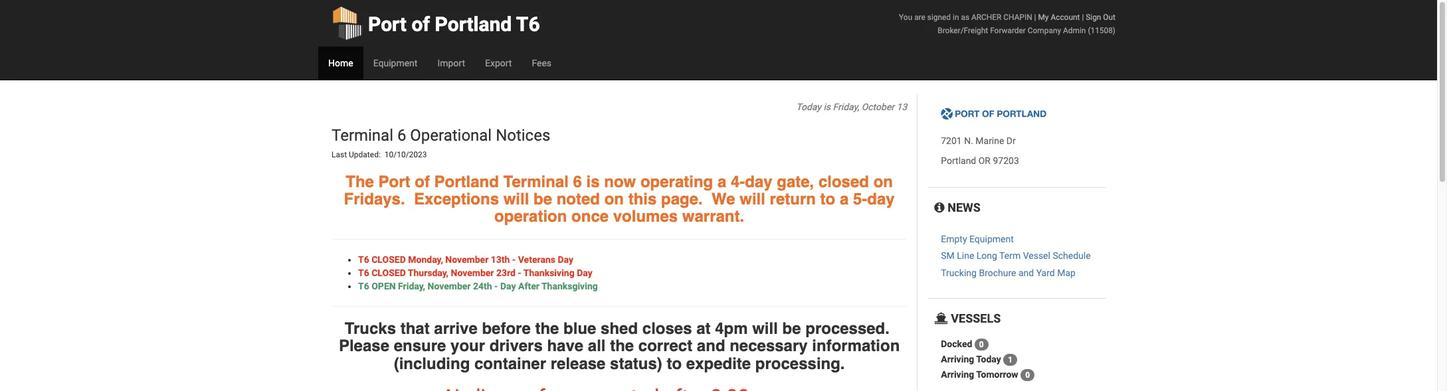 Task type: vqa. For each thing, say whether or not it's contained in the screenshot.
ARCHER in the top of the page
yes



Task type: locate. For each thing, give the bounding box(es) containing it.
the port of portland terminal 6 is now operating a 4-day gate, closed on fridays .  exceptions will be noted on this page.  we will return to a 5-day operation once volumes warrant.
[[344, 172, 895, 226]]

1 horizontal spatial be
[[782, 319, 801, 338]]

day
[[558, 254, 573, 265], [577, 268, 593, 278], [500, 281, 516, 292]]

be inside trucks that arrive before the blue shed closes at 4pm will be processed. please ensure your drivers have all the correct and necessary information (including container release status) to expedite processing.
[[782, 319, 801, 338]]

1 vertical spatial -
[[518, 268, 522, 278]]

is
[[824, 102, 831, 112], [586, 172, 600, 191]]

1 arriving from the top
[[941, 354, 974, 365]]

6 up 10/10/2023
[[397, 126, 406, 145]]

0 horizontal spatial friday,
[[398, 281, 425, 292]]

0 right "docked" at right
[[979, 340, 984, 350]]

now
[[604, 172, 636, 191]]

0 vertical spatial 0
[[979, 340, 984, 350]]

- right 13th
[[512, 254, 516, 265]]

6 up once
[[573, 172, 582, 191]]

terminal up 'last'
[[332, 126, 393, 145]]

1 vertical spatial be
[[782, 319, 801, 338]]

equipment right home dropdown button
[[373, 58, 418, 68]]

0 vertical spatial friday,
[[833, 102, 859, 112]]

the right all
[[610, 337, 634, 356]]

correct
[[638, 337, 693, 356]]

portland down terminal 6 operational notices last updated:  10/10/2023
[[434, 172, 499, 191]]

0 horizontal spatial 6
[[397, 126, 406, 145]]

1 horizontal spatial and
[[1019, 268, 1034, 278]]

the left blue
[[535, 319, 559, 338]]

to down closes
[[667, 355, 682, 373]]

blue
[[564, 319, 596, 338]]

once
[[572, 208, 609, 226]]

to inside trucks that arrive before the blue shed closes at 4pm will be processed. please ensure your drivers have all the correct and necessary information (including container release status) to expedite processing.
[[667, 355, 682, 373]]

0 vertical spatial today
[[796, 102, 821, 112]]

will
[[503, 190, 529, 209], [740, 190, 765, 209], [752, 319, 778, 338]]

day left gate,
[[745, 172, 773, 191]]

2 vertical spatial portland
[[434, 172, 499, 191]]

a left 4-
[[718, 172, 726, 191]]

a left the '5-'
[[840, 190, 849, 209]]

terminal inside terminal 6 operational notices last updated:  10/10/2023
[[332, 126, 393, 145]]

port down 10/10/2023
[[379, 172, 410, 191]]

warrant.
[[682, 208, 744, 226]]

1 vertical spatial today
[[976, 354, 1001, 365]]

of up equipment dropdown button
[[412, 13, 430, 36]]

24th
[[473, 281, 492, 292]]

0 vertical spatial equipment
[[373, 58, 418, 68]]

6
[[397, 126, 406, 145], [573, 172, 582, 191]]

2 vertical spatial november
[[428, 281, 471, 292]]

and inside the empty equipment sm line long term vessel schedule trucking brochure and yard map
[[1019, 268, 1034, 278]]

| left my at right top
[[1034, 13, 1036, 22]]

1 vertical spatial is
[[586, 172, 600, 191]]

to left the '5-'
[[820, 190, 835, 209]]

1 horizontal spatial 6
[[573, 172, 582, 191]]

0 horizontal spatial day
[[745, 172, 773, 191]]

0 horizontal spatial be
[[534, 190, 552, 209]]

terminal up operation
[[503, 172, 569, 191]]

1 horizontal spatial |
[[1082, 13, 1084, 22]]

arriving
[[941, 354, 974, 365], [941, 369, 974, 380]]

0 vertical spatial 6
[[397, 126, 406, 145]]

0 vertical spatial portland
[[435, 13, 512, 36]]

friday, left 'october'
[[833, 102, 859, 112]]

friday, down the thursday,
[[398, 281, 425, 292]]

0 vertical spatial closed
[[372, 254, 406, 265]]

be left 'noted'
[[534, 190, 552, 209]]

0 horizontal spatial |
[[1034, 13, 1036, 22]]

noted
[[557, 190, 600, 209]]

0 horizontal spatial 0
[[979, 340, 984, 350]]

0 horizontal spatial to
[[667, 355, 682, 373]]

1 vertical spatial and
[[697, 337, 725, 356]]

you are signed in as archer chapin | my account | sign out broker/freight forwarder company admin (11508)
[[899, 13, 1116, 35]]

day left info circle image
[[867, 190, 895, 209]]

info circle image
[[934, 202, 945, 214]]

|
[[1034, 13, 1036, 22], [1082, 13, 1084, 22]]

0 vertical spatial day
[[558, 254, 573, 265]]

1 horizontal spatial day
[[558, 254, 573, 265]]

equipment inside dropdown button
[[373, 58, 418, 68]]

portland down 7201
[[941, 156, 976, 166]]

0 horizontal spatial equipment
[[373, 58, 418, 68]]

1 vertical spatial arriving
[[941, 369, 974, 380]]

closed
[[372, 254, 406, 265], [372, 268, 406, 278]]

1 vertical spatial 6
[[573, 172, 582, 191]]

my account link
[[1038, 13, 1080, 22]]

- right 23rd
[[518, 268, 522, 278]]

at
[[697, 319, 711, 338]]

0 vertical spatial -
[[512, 254, 516, 265]]

portland or 97203
[[941, 156, 1019, 166]]

vessels
[[948, 312, 1001, 326]]

6 inside terminal 6 operational notices last updated:  10/10/2023
[[397, 126, 406, 145]]

will inside trucks that arrive before the blue shed closes at 4pm will be processed. please ensure your drivers have all the correct and necessary information (including container release status) to expedite processing.
[[752, 319, 778, 338]]

0 right tomorrow
[[1025, 371, 1030, 380]]

port up equipment dropdown button
[[368, 13, 407, 36]]

the
[[535, 319, 559, 338], [610, 337, 634, 356]]

0 vertical spatial terminal
[[332, 126, 393, 145]]

2 closed from the top
[[372, 268, 406, 278]]

0 vertical spatial and
[[1019, 268, 1034, 278]]

status)
[[610, 355, 662, 373]]

export
[[485, 58, 512, 68]]

notices
[[496, 126, 550, 145]]

of
[[412, 13, 430, 36], [415, 172, 430, 191]]

portland up 'import'
[[435, 13, 512, 36]]

1 vertical spatial terminal
[[503, 172, 569, 191]]

as
[[961, 13, 970, 22]]

1 vertical spatial to
[[667, 355, 682, 373]]

home button
[[318, 47, 363, 80]]

1 vertical spatial port
[[379, 172, 410, 191]]

t6 up trucks
[[358, 268, 369, 278]]

day
[[745, 172, 773, 191], [867, 190, 895, 209]]

10/10/2023
[[385, 150, 427, 160]]

6 inside the port of portland terminal 6 is now operating a 4-day gate, closed on fridays .  exceptions will be noted on this page.  we will return to a 5-day operation once volumes warrant.
[[573, 172, 582, 191]]

sm line long term vessel schedule link
[[941, 251, 1091, 261]]

veterans
[[518, 254, 555, 265]]

the
[[346, 172, 374, 191]]

2 | from the left
[[1082, 13, 1084, 22]]

-
[[512, 254, 516, 265], [518, 268, 522, 278], [494, 281, 498, 292]]

1 vertical spatial closed
[[372, 268, 406, 278]]

2 vertical spatial day
[[500, 281, 516, 292]]

is inside the port of portland terminal 6 is now operating a 4-day gate, closed on fridays .  exceptions will be noted on this page.  we will return to a 5-day operation once volumes warrant.
[[586, 172, 600, 191]]

volumes
[[613, 208, 678, 226]]

1 horizontal spatial the
[[610, 337, 634, 356]]

and left yard
[[1019, 268, 1034, 278]]

1 vertical spatial day
[[577, 268, 593, 278]]

is left 'october'
[[824, 102, 831, 112]]

long
[[977, 251, 997, 261]]

0 horizontal spatial terminal
[[332, 126, 393, 145]]

1 | from the left
[[1034, 13, 1036, 22]]

on right the '5-'
[[874, 172, 893, 191]]

1 horizontal spatial friday,
[[833, 102, 859, 112]]

0 horizontal spatial today
[[796, 102, 821, 112]]

portland inside the port of portland terminal 6 is now operating a 4-day gate, closed on fridays .  exceptions will be noted on this page.  we will return to a 5-day operation once volumes warrant.
[[434, 172, 499, 191]]

tomorrow
[[976, 369, 1018, 380]]

company
[[1028, 26, 1061, 35]]

and right correct
[[697, 337, 725, 356]]

sign
[[1086, 13, 1101, 22]]

on
[[874, 172, 893, 191], [604, 190, 624, 209]]

you
[[899, 13, 913, 22]]

1 vertical spatial 0
[[1025, 371, 1030, 380]]

schedule
[[1053, 251, 1091, 261]]

0 vertical spatial be
[[534, 190, 552, 209]]

terminal
[[332, 126, 393, 145], [503, 172, 569, 191]]

portland
[[435, 13, 512, 36], [941, 156, 976, 166], [434, 172, 499, 191]]

to inside the port of portland terminal 6 is now operating a 4-day gate, closed on fridays .  exceptions will be noted on this page.  we will return to a 5-day operation once volumes warrant.
[[820, 190, 835, 209]]

0 horizontal spatial is
[[586, 172, 600, 191]]

0 horizontal spatial -
[[494, 281, 498, 292]]

0 vertical spatial arriving
[[941, 354, 974, 365]]

chapin
[[1004, 13, 1032, 22]]

1 vertical spatial equipment
[[970, 234, 1014, 245]]

t6 left 'open'
[[358, 281, 369, 292]]

1 horizontal spatial terminal
[[503, 172, 569, 191]]

fees
[[532, 58, 552, 68]]

4pm
[[715, 319, 748, 338]]

trucking
[[941, 268, 977, 278]]

is left now
[[586, 172, 600, 191]]

have
[[547, 337, 584, 356]]

that
[[400, 319, 430, 338]]

be up processing.
[[782, 319, 801, 338]]

october
[[862, 102, 894, 112]]

0 horizontal spatial day
[[500, 281, 516, 292]]

(11508)
[[1088, 26, 1116, 35]]

day up thanksgiving
[[577, 268, 593, 278]]

1 vertical spatial november
[[451, 268, 494, 278]]

on left 'this'
[[604, 190, 624, 209]]

| left the sign
[[1082, 13, 1084, 22]]

13
[[897, 102, 907, 112]]

day down 23rd
[[500, 281, 516, 292]]

- right 24th
[[494, 281, 498, 292]]

of down 10/10/2023
[[415, 172, 430, 191]]

1 vertical spatial of
[[415, 172, 430, 191]]

0 horizontal spatial and
[[697, 337, 725, 356]]

vessel
[[1023, 251, 1051, 261]]

will right "4pm"
[[752, 319, 778, 338]]

1 vertical spatial friday,
[[398, 281, 425, 292]]

and
[[1019, 268, 1034, 278], [697, 337, 725, 356]]

dr
[[1007, 136, 1016, 146]]

1 horizontal spatial -
[[512, 254, 516, 265]]

0 vertical spatial is
[[824, 102, 831, 112]]

0
[[979, 340, 984, 350], [1025, 371, 1030, 380]]

1 horizontal spatial to
[[820, 190, 835, 209]]

2 horizontal spatial -
[[518, 268, 522, 278]]

equipment up "long"
[[970, 234, 1014, 245]]

home
[[328, 58, 353, 68]]

1 horizontal spatial today
[[976, 354, 1001, 365]]

day up thanksiving
[[558, 254, 573, 265]]

fridays
[[344, 190, 401, 209]]

signed
[[928, 13, 951, 22]]

1 horizontal spatial equipment
[[970, 234, 1014, 245]]

0 vertical spatial to
[[820, 190, 835, 209]]

be
[[534, 190, 552, 209], [782, 319, 801, 338]]

1 horizontal spatial a
[[840, 190, 849, 209]]

equipment
[[373, 58, 418, 68], [970, 234, 1014, 245]]

expedite
[[686, 355, 751, 373]]

shed
[[601, 319, 638, 338]]

forwarder
[[990, 26, 1026, 35]]

t6 down fridays
[[358, 254, 369, 265]]



Task type: describe. For each thing, give the bounding box(es) containing it.
term
[[999, 251, 1021, 261]]

0 vertical spatial port
[[368, 13, 407, 36]]

will right the we
[[740, 190, 765, 209]]

map
[[1057, 268, 1076, 278]]

after
[[518, 281, 539, 292]]

0 vertical spatial of
[[412, 13, 430, 36]]

out
[[1103, 13, 1116, 22]]

necessary
[[730, 337, 808, 356]]

brochure
[[979, 268, 1016, 278]]

docked 0 arriving today 1 arriving tomorrow 0
[[941, 339, 1030, 380]]

my
[[1038, 13, 1049, 22]]

0 horizontal spatial the
[[535, 319, 559, 338]]

operating
[[641, 172, 713, 191]]

closes
[[642, 319, 692, 338]]

0 horizontal spatial on
[[604, 190, 624, 209]]

are
[[914, 13, 926, 22]]

last
[[332, 150, 347, 160]]

processed.
[[806, 319, 890, 338]]

1 horizontal spatial on
[[874, 172, 893, 191]]

container
[[474, 355, 546, 373]]

news
[[945, 201, 981, 215]]

t6 up fees
[[516, 13, 540, 36]]

trucks that arrive before the blue shed closes at 4pm will be processed. please ensure your drivers have all the correct and necessary information (including container release status) to expedite processing.
[[339, 319, 900, 373]]

1 vertical spatial portland
[[941, 156, 976, 166]]

97203
[[993, 156, 1019, 166]]

be inside the port of portland terminal 6 is now operating a 4-day gate, closed on fridays .  exceptions will be noted on this page.  we will return to a 5-day operation once volumes warrant.
[[534, 190, 552, 209]]

thanksgiving
[[542, 281, 598, 292]]

marine
[[976, 136, 1004, 146]]

equipment button
[[363, 47, 428, 80]]

empty equipment link
[[941, 234, 1014, 245]]

return
[[770, 190, 816, 209]]

terminal 6 operational notices last updated:  10/10/2023
[[332, 126, 554, 160]]

monday,
[[408, 254, 443, 265]]

processing.
[[755, 355, 845, 373]]

sign out link
[[1086, 13, 1116, 22]]

ensure
[[394, 337, 446, 356]]

t6 closed monday, november 13th - veterans day t6 closed thursday, november 23rd - thanksiving day t6 open friday, november 24th - day after thanksgiving
[[358, 254, 598, 292]]

2 arriving from the top
[[941, 369, 974, 380]]

yard
[[1036, 268, 1055, 278]]

account
[[1051, 13, 1080, 22]]

of inside the port of portland terminal 6 is now operating a 4-day gate, closed on fridays .  exceptions will be noted on this page.  we will return to a 5-day operation once volumes warrant.
[[415, 172, 430, 191]]

1 horizontal spatial is
[[824, 102, 831, 112]]

please
[[339, 337, 389, 356]]

0 horizontal spatial a
[[718, 172, 726, 191]]

4-
[[731, 172, 745, 191]]

open
[[372, 281, 396, 292]]

today inside 'docked 0 arriving today 1 arriving tomorrow 0'
[[976, 354, 1001, 365]]

fees button
[[522, 47, 562, 80]]

exceptions
[[414, 190, 499, 209]]

admin
[[1063, 26, 1086, 35]]

friday, inside t6 closed monday, november 13th - veterans day t6 closed thursday, november 23rd - thanksiving day t6 open friday, november 24th - day after thanksgiving
[[398, 281, 425, 292]]

operation
[[494, 208, 567, 226]]

your
[[451, 337, 485, 356]]

line
[[957, 251, 974, 261]]

closed
[[819, 172, 869, 191]]

port inside the port of portland terminal 6 is now operating a 4-day gate, closed on fridays .  exceptions will be noted on this page.  we will return to a 5-day operation once volumes warrant.
[[379, 172, 410, 191]]

or
[[979, 156, 991, 166]]

and inside trucks that arrive before the blue shed closes at 4pm will be processed. please ensure your drivers have all the correct and necessary information (including container release status) to expedite processing.
[[697, 337, 725, 356]]

ship image
[[934, 313, 948, 325]]

2 horizontal spatial day
[[577, 268, 593, 278]]

this
[[628, 190, 657, 209]]

will right exceptions
[[503, 190, 529, 209]]

today is friday, october 13
[[796, 102, 907, 112]]

archer
[[971, 13, 1002, 22]]

7201 n. marine dr
[[941, 136, 1016, 146]]

1 horizontal spatial 0
[[1025, 371, 1030, 380]]

before
[[482, 319, 531, 338]]

broker/freight
[[938, 26, 988, 35]]

1 closed from the top
[[372, 254, 406, 265]]

in
[[953, 13, 959, 22]]

thanksiving
[[524, 268, 575, 278]]

terminal inside the port of portland terminal 6 is now operating a 4-day gate, closed on fridays .  exceptions will be noted on this page.  we will return to a 5-day operation once volumes warrant.
[[503, 172, 569, 191]]

13th
[[491, 254, 510, 265]]

empty
[[941, 234, 967, 245]]

all
[[588, 337, 606, 356]]

trucks
[[345, 319, 396, 338]]

equipment inside the empty equipment sm line long term vessel schedule trucking brochure and yard map
[[970, 234, 1014, 245]]

0 vertical spatial november
[[445, 254, 489, 265]]

1 horizontal spatial day
[[867, 190, 895, 209]]

docked
[[941, 339, 972, 349]]

import
[[438, 58, 465, 68]]

n.
[[964, 136, 973, 146]]

2 vertical spatial -
[[494, 281, 498, 292]]

thursday,
[[408, 268, 449, 278]]

information
[[812, 337, 900, 356]]

port of portland t6 image
[[941, 108, 1047, 121]]

1
[[1008, 356, 1013, 365]]

port of portland t6 link
[[332, 0, 540, 47]]

(including
[[394, 355, 470, 373]]

drivers
[[490, 337, 543, 356]]

release
[[551, 355, 606, 373]]

23rd
[[496, 268, 516, 278]]

7201
[[941, 136, 962, 146]]

sm
[[941, 251, 955, 261]]



